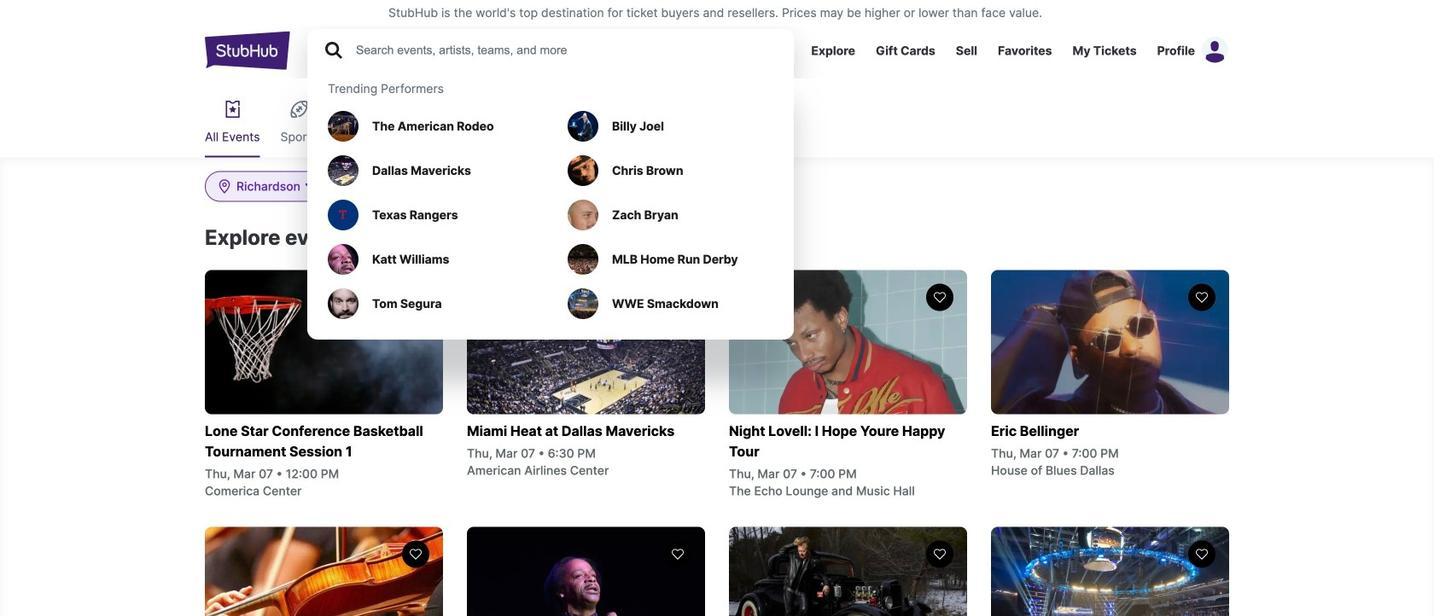 Task type: vqa. For each thing, say whether or not it's contained in the screenshot.
the stubhub IMAGE
yes



Task type: describe. For each thing, give the bounding box(es) containing it.
Search events, artists, teams, and more field
[[354, 41, 778, 60]]



Task type: locate. For each thing, give the bounding box(es) containing it.
stubhub image
[[205, 29, 290, 72]]

None field
[[205, 171, 329, 202]]



